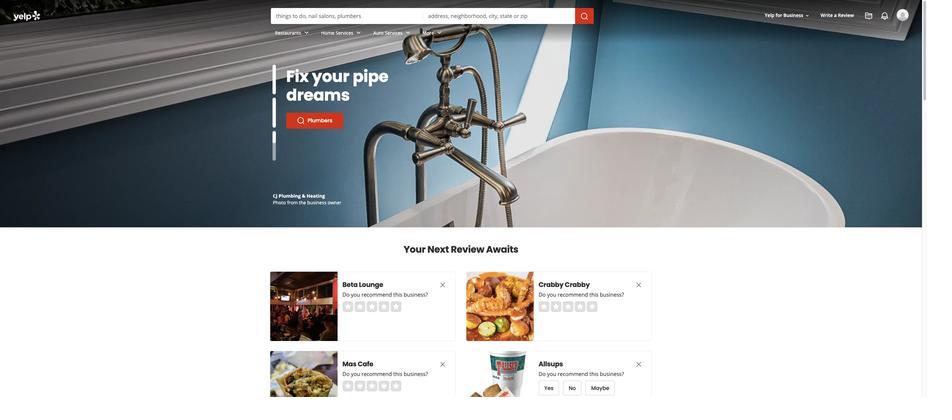 Task type: locate. For each thing, give the bounding box(es) containing it.
business
[[307, 200, 327, 206]]

0 horizontal spatial crabby
[[539, 280, 564, 290]]

review right next
[[451, 243, 485, 256]]

recommend down lounge
[[362, 291, 392, 299]]

restaurants
[[275, 30, 301, 36]]

select slide image left '24 search v2' icon on the top left of the page
[[273, 98, 276, 128]]

None field
[[276, 12, 418, 20], [428, 12, 570, 20]]

(no rating) image down crabby crabby
[[539, 302, 598, 312]]

0 vertical spatial review
[[839, 12, 855, 19]]

None search field
[[0, 0, 923, 49], [271, 8, 595, 24], [0, 0, 923, 49], [271, 8, 595, 24]]

plumbers
[[308, 117, 333, 125]]

cj plumbing & heating link
[[273, 193, 325, 199]]

2 dismiss card image from the left
[[635, 281, 643, 289]]

tyler b. image
[[897, 9, 909, 21]]

(no rating) image down cafe
[[343, 381, 402, 392]]

business
[[784, 12, 804, 19]]

24 chevron down v2 image
[[355, 29, 363, 37]]

1 dismiss card image from the left
[[439, 281, 447, 289]]

allsups link
[[539, 360, 623, 369]]

3 24 chevron down v2 image from the left
[[436, 29, 444, 37]]

0 vertical spatial select slide image
[[273, 65, 276, 95]]

fix
[[286, 65, 309, 88]]

you down beta
[[351, 291, 361, 299]]

services inside "link"
[[336, 30, 354, 36]]

do
[[343, 291, 350, 299], [539, 291, 546, 299], [343, 371, 350, 378], [539, 371, 546, 378]]

recommend
[[362, 291, 392, 299], [558, 291, 589, 299], [362, 371, 392, 378], [558, 371, 589, 378]]

you down mas cafe
[[351, 371, 361, 378]]

you down crabby crabby
[[548, 291, 557, 299]]

crabby
[[539, 280, 564, 290], [565, 280, 590, 290]]

1 select slide image from the top
[[273, 65, 276, 95]]

awaits
[[486, 243, 519, 256]]

services right auto
[[385, 30, 403, 36]]

0 horizontal spatial review
[[451, 243, 485, 256]]

projects image
[[865, 12, 873, 20]]

plumbers link
[[286, 113, 343, 129]]

this down mas cafe link
[[394, 371, 403, 378]]

no button
[[564, 381, 582, 396]]

2 select slide image from the top
[[273, 98, 276, 128]]

yelp for business button
[[763, 9, 813, 22]]

0 horizontal spatial services
[[336, 30, 354, 36]]

dismiss card image
[[439, 281, 447, 289], [635, 281, 643, 289]]

24 chevron down v2 image right the more
[[436, 29, 444, 37]]

1 vertical spatial select slide image
[[273, 98, 276, 128]]

business? for lounge
[[404, 291, 428, 299]]

rating element down lounge
[[343, 302, 402, 312]]

business? for crabby
[[600, 291, 625, 299]]

24 chevron down v2 image for restaurants
[[303, 29, 311, 37]]

rating element for cafe
[[343, 381, 402, 392]]

do down mas on the left bottom
[[343, 371, 350, 378]]

crabby crabby link
[[539, 280, 623, 290]]

business? down crabby crabby link
[[600, 291, 625, 299]]

0 horizontal spatial 24 chevron down v2 image
[[303, 29, 311, 37]]

2 24 chevron down v2 image from the left
[[404, 29, 412, 37]]

review
[[839, 12, 855, 19], [451, 243, 485, 256]]

24 chevron down v2 image right auto services
[[404, 29, 412, 37]]

allsups
[[539, 360, 564, 369]]

a
[[835, 12, 837, 19]]

rating element down cafe
[[343, 381, 402, 392]]

auto services
[[374, 30, 403, 36]]

1 horizontal spatial crabby
[[565, 280, 590, 290]]

recommend down crabby crabby link
[[558, 291, 589, 299]]

1 horizontal spatial none field
[[428, 12, 570, 20]]

crabby crabby
[[539, 280, 590, 290]]

do you recommend this business? for lounge
[[343, 291, 428, 299]]

(no rating) image down lounge
[[343, 302, 402, 312]]

business categories element
[[270, 24, 909, 43]]

1 none field from the left
[[276, 12, 418, 20]]

review right a
[[839, 12, 855, 19]]

(no rating) image for cafe
[[343, 381, 402, 392]]

None radio
[[355, 302, 366, 312], [391, 302, 402, 312], [563, 302, 574, 312], [575, 302, 586, 312], [587, 302, 598, 312], [343, 381, 354, 392], [355, 381, 366, 392], [379, 381, 390, 392], [355, 302, 366, 312], [391, 302, 402, 312], [563, 302, 574, 312], [575, 302, 586, 312], [587, 302, 598, 312], [343, 381, 354, 392], [355, 381, 366, 392], [379, 381, 390, 392]]

24 chevron down v2 image
[[303, 29, 311, 37], [404, 29, 412, 37], [436, 29, 444, 37]]

24 chevron down v2 image inside auto services link
[[404, 29, 412, 37]]

auto
[[374, 30, 384, 36]]

24 chevron down v2 image right restaurants
[[303, 29, 311, 37]]

1 24 chevron down v2 image from the left
[[303, 29, 311, 37]]

cafe
[[358, 360, 374, 369]]

dismiss card image for mas cafe
[[439, 361, 447, 369]]

1 horizontal spatial dismiss card image
[[635, 281, 643, 289]]

this
[[394, 291, 403, 299], [590, 291, 599, 299], [394, 371, 403, 378], [590, 371, 599, 378]]

None radio
[[343, 302, 354, 312], [367, 302, 378, 312], [379, 302, 390, 312], [539, 302, 550, 312], [551, 302, 562, 312], [367, 381, 378, 392], [391, 381, 402, 392], [343, 302, 354, 312], [367, 302, 378, 312], [379, 302, 390, 312], [539, 302, 550, 312], [551, 302, 562, 312], [367, 381, 378, 392], [391, 381, 402, 392]]

you
[[351, 291, 361, 299], [548, 291, 557, 299], [351, 371, 361, 378], [548, 371, 557, 378]]

home
[[321, 30, 335, 36]]

recommend down mas cafe link
[[362, 371, 392, 378]]

rating element down crabby crabby
[[539, 302, 598, 312]]

you down allsups
[[548, 371, 557, 378]]

2 none field from the left
[[428, 12, 570, 20]]

do you recommend this business?
[[343, 291, 428, 299], [539, 291, 625, 299], [343, 371, 428, 378], [539, 371, 625, 378]]

2 dismiss card image from the left
[[635, 361, 643, 369]]

1 horizontal spatial 24 chevron down v2 image
[[404, 29, 412, 37]]

1 services from the left
[[336, 30, 354, 36]]

photo of allsups image
[[467, 352, 534, 398]]

business? for cafe
[[404, 371, 428, 378]]

1 horizontal spatial dismiss card image
[[635, 361, 643, 369]]

do down crabby crabby
[[539, 291, 546, 299]]

explore banner section banner
[[0, 0, 923, 228]]

business? down beta lounge link
[[404, 291, 428, 299]]

(no rating) image
[[343, 302, 402, 312], [539, 302, 598, 312], [343, 381, 402, 392]]

0 horizontal spatial dismiss card image
[[439, 281, 447, 289]]

services for home services
[[336, 30, 354, 36]]

services for auto services
[[385, 30, 403, 36]]

1 dismiss card image from the left
[[439, 361, 447, 369]]

do you recommend this business? down beta lounge link
[[343, 291, 428, 299]]

1 vertical spatial review
[[451, 243, 485, 256]]

24 chevron down v2 image inside more link
[[436, 29, 444, 37]]

do you recommend this business? down mas cafe link
[[343, 371, 428, 378]]

services
[[336, 30, 354, 36], [385, 30, 403, 36]]

restaurants link
[[270, 24, 316, 43]]

Near text field
[[428, 12, 570, 20]]

services left 24 chevron down v2 image
[[336, 30, 354, 36]]

do you recommend this business? down crabby crabby link
[[539, 291, 625, 299]]

24 chevron down v2 image for auto services
[[404, 29, 412, 37]]

this down beta lounge link
[[394, 291, 403, 299]]

rating element
[[343, 302, 402, 312], [539, 302, 598, 312], [343, 381, 402, 392]]

review inside user actions element
[[839, 12, 855, 19]]

dismiss card image
[[439, 361, 447, 369], [635, 361, 643, 369]]

Find text field
[[276, 12, 418, 20]]

yelp
[[765, 12, 775, 19]]

select slide image
[[273, 65, 276, 95], [273, 98, 276, 128]]

dismiss card image for beta lounge
[[439, 281, 447, 289]]

write
[[821, 12, 833, 19]]

business?
[[404, 291, 428, 299], [600, 291, 625, 299], [404, 371, 428, 378], [600, 371, 625, 378]]

0 horizontal spatial none field
[[276, 12, 418, 20]]

24 chevron down v2 image inside restaurants link
[[303, 29, 311, 37]]

user actions element
[[760, 8, 919, 49]]

do down beta
[[343, 291, 350, 299]]

this down crabby crabby link
[[590, 291, 599, 299]]

write a review link
[[819, 9, 857, 22]]

business? down mas cafe link
[[404, 371, 428, 378]]

2 horizontal spatial 24 chevron down v2 image
[[436, 29, 444, 37]]

rating element for lounge
[[343, 302, 402, 312]]

do you recommend this business? for cafe
[[343, 371, 428, 378]]

select slide image left fix
[[273, 65, 276, 95]]

yelp for business
[[765, 12, 804, 19]]

0 horizontal spatial dismiss card image
[[439, 361, 447, 369]]

search image
[[581, 12, 589, 20]]

more link
[[417, 24, 449, 43]]

photo of crabby crabby image
[[467, 272, 534, 342]]

1 horizontal spatial review
[[839, 12, 855, 19]]

2 services from the left
[[385, 30, 403, 36]]

1 horizontal spatial services
[[385, 30, 403, 36]]

you for mas
[[351, 371, 361, 378]]

recommend for lounge
[[362, 291, 392, 299]]



Task type: vqa. For each thing, say whether or not it's contained in the screenshot.
Yelp for Business
yes



Task type: describe. For each thing, give the bounding box(es) containing it.
&
[[302, 193, 306, 199]]

beta
[[343, 280, 358, 290]]

photo of beta lounge image
[[270, 272, 338, 342]]

pipe
[[353, 65, 389, 88]]

next
[[428, 243, 449, 256]]

review for a
[[839, 12, 855, 19]]

dismiss card image for allsups
[[635, 361, 643, 369]]

lounge
[[359, 280, 384, 290]]

24 search v2 image
[[297, 117, 305, 125]]

your next review awaits
[[404, 243, 519, 256]]

do down allsups
[[539, 371, 546, 378]]

you for crabby
[[548, 291, 557, 299]]

this for lounge
[[394, 291, 403, 299]]

do for beta
[[343, 291, 350, 299]]

your
[[404, 243, 426, 256]]

your
[[312, 65, 350, 88]]

the
[[299, 200, 306, 206]]

more
[[423, 30, 434, 36]]

mas cafe
[[343, 360, 374, 369]]

home services link
[[316, 24, 368, 43]]

photo of mas cafe image
[[270, 352, 338, 398]]

this for cafe
[[394, 371, 403, 378]]

notifications image
[[881, 12, 889, 20]]

heating
[[307, 193, 325, 199]]

write a review
[[821, 12, 855, 19]]

photo
[[273, 200, 286, 206]]

mas
[[343, 360, 357, 369]]

2 crabby from the left
[[565, 280, 590, 290]]

home services
[[321, 30, 354, 36]]

(no rating) image for crabby
[[539, 302, 598, 312]]

24 chevron down v2 image for more
[[436, 29, 444, 37]]

you for beta
[[351, 291, 361, 299]]

do for crabby
[[539, 291, 546, 299]]

do you recommend this business? down allsups link
[[539, 371, 625, 378]]

this up maybe
[[590, 371, 599, 378]]

16 chevron down v2 image
[[805, 13, 811, 18]]

beta lounge link
[[343, 280, 426, 290]]

for
[[776, 12, 783, 19]]

yes
[[545, 385, 554, 392]]

from
[[287, 200, 298, 206]]

cj plumbing & heating photo from the business owner
[[273, 193, 342, 206]]

recommend down allsups link
[[558, 371, 589, 378]]

mas cafe link
[[343, 360, 426, 369]]

dreams
[[286, 84, 350, 106]]

maybe button
[[586, 381, 616, 396]]

owner
[[328, 200, 342, 206]]

maybe
[[592, 385, 610, 392]]

fix your pipe dreams
[[286, 65, 389, 106]]

no
[[569, 385, 576, 392]]

plumbing
[[279, 193, 301, 199]]

beta lounge
[[343, 280, 384, 290]]

auto services link
[[368, 24, 417, 43]]

review for next
[[451, 243, 485, 256]]

do you recommend this business? for crabby
[[539, 291, 625, 299]]

cj
[[273, 193, 278, 199]]

rating element for crabby
[[539, 302, 598, 312]]

recommend for crabby
[[558, 291, 589, 299]]

none field "find"
[[276, 12, 418, 20]]

yes button
[[539, 381, 560, 396]]

1 crabby from the left
[[539, 280, 564, 290]]

dismiss card image for crabby crabby
[[635, 281, 643, 289]]

this for crabby
[[590, 291, 599, 299]]

recommend for cafe
[[362, 371, 392, 378]]

do for mas
[[343, 371, 350, 378]]

(no rating) image for lounge
[[343, 302, 402, 312]]

none field near
[[428, 12, 570, 20]]

business? up maybe
[[600, 371, 625, 378]]



